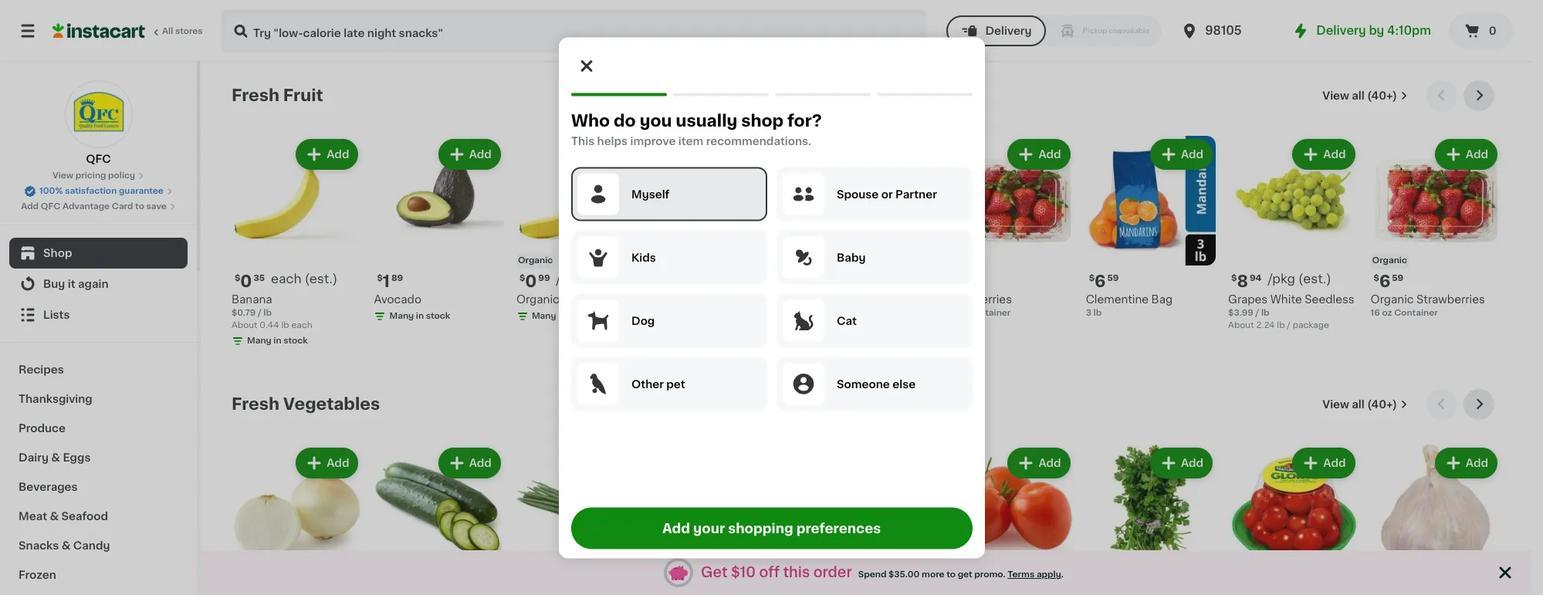 Task type: vqa. For each thing, say whether or not it's contained in the screenshot.
left the Banana
yes



Task type: describe. For each thing, give the bounding box(es) containing it.
clementine
[[1086, 294, 1149, 305]]

helps
[[597, 135, 627, 146]]

seedless
[[1305, 294, 1355, 305]]

2 banana from the left
[[562, 294, 603, 305]]

many in stock down avocado
[[389, 312, 450, 321]]

$35.00
[[889, 570, 920, 579]]

$ 0 35
[[235, 274, 265, 290]]

(est.) inside $8.94 per package (estimated) element
[[1298, 273, 1331, 285]]

$ inside $ 1 89
[[377, 274, 383, 283]]

buy
[[43, 279, 65, 289]]

or
[[881, 188, 892, 199]]

spouse or partner
[[836, 188, 937, 199]]

lb right 2.24
[[1277, 321, 1285, 330]]

$1.91 each (estimated) element
[[801, 581, 931, 595]]

many down 0.44 at the bottom of the page
[[247, 337, 271, 345]]

6 for organic strawberries
[[1379, 274, 1391, 290]]

55
[[965, 583, 977, 592]]

fresh for fresh fruit
[[232, 87, 279, 103]]

snacks & candy link
[[9, 531, 188, 560]]

organic down $ 0 99
[[516, 294, 559, 305]]

many in stock down 0.59
[[817, 337, 877, 345]]

snacks
[[19, 540, 59, 551]]

add your shopping preferences
[[662, 522, 881, 534]]

frozen link
[[9, 560, 188, 590]]

98105 button
[[1181, 9, 1273, 52]]

organic banana
[[516, 294, 603, 305]]

$ 1 89
[[377, 274, 403, 290]]

delivery by 4:10pm link
[[1292, 22, 1431, 40]]

each inside 'banana $0.79 / lb about 0.44 lb each'
[[291, 321, 312, 330]]

0 inside $0.99 per pound element
[[525, 274, 537, 290]]

view for fresh fruit
[[1323, 90, 1349, 101]]

oz inside organic strawberries 16 oz container
[[1382, 309, 1392, 318]]

add qfc advantage card to save link
[[21, 201, 176, 213]]

(est.) inside $0.35 each (estimated) element
[[305, 273, 337, 285]]

strawberries inside organic strawberries 16 oz container
[[1417, 294, 1485, 305]]

about inside 'banana $0.79 / lb about 0.44 lb each'
[[232, 321, 257, 330]]

dog
[[631, 315, 654, 326]]

order
[[813, 565, 852, 579]]

qfc inside add qfc advantage card to save link
[[41, 202, 60, 211]]

98105
[[1205, 25, 1242, 36]]

fresh fruit
[[232, 87, 323, 103]]

about inside grapes   white seedless $3.99 / lb about 2.24 lb / package
[[1228, 321, 1254, 330]]

for?
[[787, 112, 822, 128]]

who
[[571, 112, 610, 128]]

99 inside $ 0 99
[[538, 274, 550, 283]]

4 99
[[952, 274, 977, 290]]

0 inside $0.35 each (estimated) element
[[240, 274, 252, 290]]

view all (40+) for fresh vegetables
[[1323, 399, 1397, 410]]

0.59
[[829, 321, 849, 330]]

each inside $ 1 75 each (est.)
[[835, 273, 866, 285]]

59 for clementine
[[1107, 274, 1119, 283]]

satisfaction
[[65, 187, 117, 195]]

policy
[[108, 171, 135, 180]]

item
[[678, 135, 703, 146]]

grapes
[[1228, 294, 1268, 305]]

view all (40+) for fresh fruit
[[1323, 90, 1397, 101]]

view pricing policy link
[[52, 170, 144, 182]]

all stores link
[[52, 9, 204, 52]]

$ 6 59 for clementine bag
[[1089, 274, 1119, 290]]

many in stock down organic banana
[[532, 312, 593, 321]]

by
[[1369, 25, 1384, 36]]

get $10 off this order spend $35.00 more to get promo. terms apply .
[[701, 565, 1064, 579]]

$ inside $ 1 75 each (est.)
[[804, 274, 810, 283]]

shop
[[43, 248, 72, 259]]

/ left package
[[1287, 321, 1291, 330]]

shop link
[[9, 238, 188, 269]]

dairy
[[19, 452, 49, 463]]

do
[[613, 112, 635, 128]]

kids
[[631, 252, 656, 262]]

each inside honeycrisp apple $2.99 / lb about 0.59 lb each
[[861, 321, 882, 330]]

advantage
[[63, 202, 110, 211]]

buy it again
[[43, 279, 109, 289]]

spend
[[858, 570, 886, 579]]

organic up organic strawberries 16 oz container
[[1372, 257, 1407, 265]]

0 horizontal spatial to
[[135, 202, 144, 211]]

0 button
[[1450, 12, 1513, 49]]

lb right 0.59
[[851, 321, 859, 330]]

qfc link
[[64, 80, 132, 167]]

$0.99 per pound element
[[516, 272, 646, 292]]

banana inside 'banana $0.79 / lb about 0.44 lb each'
[[232, 294, 272, 305]]

/ inside honeycrisp apple $2.99 / lb about 0.59 lb each
[[828, 309, 832, 318]]

clementine bag 3 lb
[[1086, 294, 1173, 318]]

1 vertical spatial view
[[52, 171, 73, 180]]

recommendations.
[[706, 135, 811, 146]]

else
[[892, 378, 915, 389]]

organic up $ 0 99
[[518, 257, 553, 265]]

lb inside clementine bag 3 lb
[[1094, 309, 1102, 318]]

service type group
[[947, 15, 1162, 46]]

$ 8 94
[[1231, 274, 1262, 290]]

view pricing policy
[[52, 171, 135, 180]]

94
[[1250, 274, 1262, 283]]

produce
[[19, 423, 66, 434]]

qfc inside qfc 'link'
[[86, 154, 111, 164]]

(est.) inside $ 1 75 each (est.)
[[869, 273, 902, 285]]

oz inside the "strawberries 16 oz container"
[[955, 309, 965, 318]]

buy it again link
[[9, 269, 188, 300]]

0 limes
[[659, 274, 691, 305]]

organic strawberries 16 oz container
[[1371, 294, 1485, 318]]

qfc logo image
[[64, 80, 132, 148]]

$0.79
[[232, 309, 256, 318]]

usually
[[675, 112, 737, 128]]

many down organic banana
[[532, 312, 556, 321]]

4:10pm
[[1387, 25, 1431, 36]]

frozen
[[19, 570, 56, 581]]

16 inside organic strawberries 16 oz container
[[1371, 309, 1380, 318]]

many down 0.59
[[817, 337, 841, 345]]

$1.75 each (estimated) element
[[801, 272, 931, 292]]

eggs
[[63, 452, 91, 463]]

add your shopping preferences button
[[571, 507, 972, 549]]

seafood
[[61, 511, 108, 522]]

in down 0.44 at the bottom of the page
[[274, 337, 281, 345]]

package
[[1293, 321, 1329, 330]]

many down avocado
[[389, 312, 414, 321]]

& for dairy
[[51, 452, 60, 463]]

fresh for fresh vegetables
[[232, 396, 279, 412]]

spouse
[[836, 188, 878, 199]]

lb up 0.59
[[834, 309, 842, 318]]

add inside add qfc advantage card to save link
[[21, 202, 39, 211]]

100%
[[39, 187, 63, 195]]

$0.35 each (estimated) element
[[232, 272, 362, 292]]

main content containing fresh fruit
[[201, 62, 1532, 595]]

item carousel region containing fresh vegetables
[[232, 389, 1501, 595]]

delivery button
[[947, 15, 1046, 46]]

meat & seafood
[[19, 511, 108, 522]]

someone else
[[836, 378, 915, 389]]

candy
[[73, 540, 110, 551]]

apply
[[1037, 570, 1061, 579]]

container inside organic strawberries 16 oz container
[[1394, 309, 1438, 318]]

snacks & candy
[[19, 540, 110, 551]]

shopping
[[728, 522, 793, 534]]

get
[[701, 565, 728, 579]]

white
[[1270, 294, 1302, 305]]

honeycrisp apple $2.99 / lb about 0.59 lb each
[[801, 294, 898, 330]]

2.24
[[1256, 321, 1275, 330]]

in down organic banana
[[558, 312, 566, 321]]

beverages link
[[9, 472, 188, 502]]

all stores
[[162, 27, 203, 36]]



Task type: locate. For each thing, give the bounding box(es) containing it.
view for fresh vegetables
[[1323, 399, 1349, 410]]

to down guarantee
[[135, 202, 144, 211]]

1 vertical spatial to
[[947, 570, 956, 579]]

0 horizontal spatial delivery
[[985, 25, 1032, 36]]

it
[[68, 279, 75, 289]]

grapes   white seedless $3.99 / lb about 2.24 lb / package
[[1228, 294, 1355, 330]]

strawberries inside product group
[[943, 294, 1012, 305]]

59 for organic
[[1392, 274, 1404, 283]]

0 vertical spatial to
[[135, 202, 144, 211]]

close image
[[1496, 564, 1515, 582]]

0 horizontal spatial container
[[967, 309, 1011, 318]]

beverages
[[19, 482, 78, 492]]

0 horizontal spatial banana
[[232, 294, 272, 305]]

lists
[[43, 310, 70, 320]]

1 horizontal spatial oz
[[1382, 309, 1392, 318]]

who do you usually shop for? this helps improve item recommendations.
[[571, 112, 822, 146]]

2 about from the left
[[1228, 321, 1254, 330]]

add
[[327, 149, 349, 160], [469, 149, 492, 160], [754, 149, 776, 160], [1039, 149, 1061, 160], [1181, 149, 1204, 160], [1323, 149, 1346, 160], [1466, 149, 1488, 160], [21, 202, 39, 211], [327, 458, 349, 469], [469, 458, 492, 469], [1039, 458, 1061, 469], [1181, 458, 1204, 469], [1323, 458, 1346, 469], [1466, 458, 1488, 469], [662, 522, 690, 534]]

None search field
[[221, 9, 927, 52]]

2 fresh from the top
[[232, 396, 279, 412]]

delivery for delivery by 4:10pm
[[1316, 25, 1366, 36]]

$ inside $ 0 35
[[235, 274, 240, 283]]

0 vertical spatial (40+)
[[1367, 90, 1397, 101]]

this
[[783, 565, 810, 579]]

& left eggs in the left bottom of the page
[[51, 452, 60, 463]]

stores
[[175, 27, 203, 36]]

99
[[965, 274, 977, 283], [538, 274, 550, 283], [686, 583, 698, 592]]

0 vertical spatial view all (40+) button
[[1316, 80, 1414, 111]]

guarantee
[[119, 187, 164, 195]]

1 horizontal spatial 59
[[1392, 274, 1404, 283]]

2 item carousel region from the top
[[232, 389, 1501, 595]]

2 container from the left
[[1394, 309, 1438, 318]]

someone
[[836, 378, 890, 389]]

1 oz from the left
[[955, 309, 965, 318]]

99 left the "/lb"
[[538, 274, 550, 283]]

all for fresh vegetables
[[1352, 399, 1365, 410]]

(est.) down "get $10 off this order" status
[[868, 582, 901, 594]]

container
[[967, 309, 1011, 318], [1394, 309, 1438, 318]]

& right the meat
[[50, 511, 59, 522]]

&
[[51, 452, 60, 463], [50, 511, 59, 522], [62, 540, 71, 551]]

banana up $0.79
[[232, 294, 272, 305]]

product group containing 4
[[943, 136, 1074, 320]]

1 for $ 1 75 each (est.)
[[810, 274, 817, 290]]

$8.94 per package (estimated) element
[[1228, 272, 1358, 292]]

container inside the "strawberries 16 oz container"
[[967, 309, 1011, 318]]

.
[[1061, 570, 1064, 579]]

1 horizontal spatial 16
[[1371, 309, 1380, 318]]

99 right 4 on the right top of page
[[965, 274, 977, 283]]

1 for $ 1 89
[[383, 274, 390, 290]]

2 (40+) from the top
[[1367, 399, 1397, 410]]

get
[[958, 570, 972, 579]]

item carousel region containing fresh fruit
[[232, 80, 1501, 377]]

$ inside $ 8 94
[[1231, 274, 1237, 283]]

6 for clementine bag
[[1095, 274, 1106, 290]]

preferences
[[796, 522, 881, 534]]

your
[[693, 522, 725, 534]]

about down $0.79
[[232, 321, 257, 330]]

delivery inside button
[[985, 25, 1032, 36]]

each down the baby
[[835, 273, 866, 285]]

partner
[[895, 188, 937, 199]]

/ up 0.44 at the bottom of the page
[[258, 309, 261, 318]]

1 $ 6 59 from the left
[[1089, 274, 1119, 290]]

1 strawberries from the left
[[943, 294, 1012, 305]]

1 inside $ 1 75 each (est.)
[[810, 274, 817, 290]]

2 oz from the left
[[1382, 309, 1392, 318]]

59
[[1107, 274, 1119, 283], [1392, 274, 1404, 283]]

terms
[[1008, 570, 1035, 579]]

0 horizontal spatial $ 6 59
[[1089, 274, 1119, 290]]

0 horizontal spatial 1
[[383, 274, 390, 290]]

/ down 'honeycrisp'
[[828, 309, 832, 318]]

all
[[1352, 90, 1365, 101], [1352, 399, 1365, 410]]

1 container from the left
[[967, 309, 1011, 318]]

product group containing 8
[[1228, 136, 1358, 332]]

2 strawberries from the left
[[1417, 294, 1485, 305]]

1 59 from the left
[[1107, 274, 1119, 283]]

1 left 89
[[383, 274, 390, 290]]

each down promo.
[[983, 582, 1013, 594]]

99 inside 4 99
[[965, 274, 977, 283]]

pricing
[[75, 171, 106, 180]]

all
[[162, 27, 173, 36]]

about inside honeycrisp apple $2.99 / lb about 0.59 lb each
[[801, 321, 827, 330]]

add your shopping preferences element
[[558, 37, 985, 558]]

each
[[271, 273, 301, 285], [835, 273, 866, 285], [291, 321, 312, 330], [861, 321, 882, 330], [983, 582, 1013, 594], [834, 582, 865, 594]]

in down 0.59
[[843, 337, 851, 345]]

many in stock
[[389, 312, 450, 321], [532, 312, 593, 321], [247, 337, 308, 345], [817, 337, 877, 345]]

2 1 from the left
[[810, 274, 817, 290]]

each down order
[[834, 582, 865, 594]]

35
[[254, 274, 265, 283]]

0 vertical spatial &
[[51, 452, 60, 463]]

save
[[146, 202, 167, 211]]

(est.) inside $1.91 each (estimated) element
[[868, 582, 901, 594]]

pet
[[666, 378, 685, 389]]

each right "35"
[[271, 273, 301, 285]]

$ 6 59 up organic strawberries 16 oz container
[[1374, 274, 1404, 290]]

view all (40+)
[[1323, 90, 1397, 101], [1323, 399, 1397, 410]]

view all (40+) button for fresh fruit
[[1316, 80, 1414, 111]]

(est.)
[[305, 273, 337, 285], [1298, 273, 1331, 285], [869, 273, 902, 285], [1017, 582, 1049, 594], [868, 582, 901, 594]]

0 horizontal spatial 16
[[943, 309, 953, 318]]

fresh left "vegetables"
[[232, 396, 279, 412]]

$ 0 99
[[519, 274, 550, 290]]

baby
[[836, 252, 865, 262]]

4
[[952, 274, 964, 290]]

0 vertical spatial qfc
[[86, 154, 111, 164]]

(40+) for fresh fruit
[[1367, 90, 1397, 101]]

1 horizontal spatial 1
[[810, 274, 817, 290]]

2 16 from the left
[[1371, 309, 1380, 318]]

(est.) up 'seedless'
[[1298, 273, 1331, 285]]

dairy & eggs link
[[9, 443, 188, 472]]

thanksgiving
[[19, 394, 92, 404]]

product group
[[232, 136, 362, 351], [374, 136, 504, 326], [516, 136, 646, 326], [659, 136, 789, 326], [801, 136, 931, 351], [943, 136, 1074, 320], [1086, 136, 1216, 320], [1228, 136, 1358, 332], [1371, 136, 1501, 320], [232, 445, 362, 595], [374, 445, 504, 595], [943, 445, 1074, 595], [1086, 445, 1216, 595], [1228, 445, 1358, 595], [1371, 445, 1501, 595]]

0 vertical spatial view all (40+)
[[1323, 90, 1397, 101]]

59 up organic strawberries 16 oz container
[[1392, 274, 1404, 283]]

to left get
[[947, 570, 956, 579]]

delivery for delivery
[[985, 25, 1032, 36]]

0 horizontal spatial about
[[232, 321, 257, 330]]

1 (40+) from the top
[[1367, 90, 1397, 101]]

view all (40+) button for fresh vegetables
[[1316, 389, 1414, 420]]

0 horizontal spatial qfc
[[41, 202, 60, 211]]

1 vertical spatial all
[[1352, 399, 1365, 410]]

(est.) inside $0.55 each (estimated) element
[[1017, 582, 1049, 594]]

/ up 2.24
[[1256, 309, 1259, 318]]

1 horizontal spatial delivery
[[1316, 25, 1366, 36]]

fresh vegetables
[[232, 396, 380, 412]]

about down $3.99
[[1228, 321, 1254, 330]]

each (est.)
[[271, 273, 337, 285]]

1 1 from the left
[[383, 274, 390, 290]]

to inside get $10 off this order spend $35.00 more to get promo. terms apply .
[[947, 570, 956, 579]]

organic inside organic strawberries 16 oz container
[[1371, 294, 1414, 305]]

8
[[1237, 274, 1248, 290]]

0.44
[[260, 321, 279, 330]]

lb up 0.44 at the bottom of the page
[[263, 309, 272, 318]]

again
[[78, 279, 109, 289]]

2 vertical spatial &
[[62, 540, 71, 551]]

2 horizontal spatial 99
[[965, 274, 977, 283]]

1 about from the left
[[232, 321, 257, 330]]

1 6 from the left
[[1095, 274, 1106, 290]]

other
[[631, 378, 663, 389]]

1 horizontal spatial strawberries
[[1417, 294, 1485, 305]]

1 all from the top
[[1352, 90, 1365, 101]]

$ 6 59 up clementine
[[1089, 274, 1119, 290]]

fruit
[[283, 87, 323, 103]]

2 all from the top
[[1352, 399, 1365, 410]]

/ inside 'banana $0.79 / lb about 0.44 lb each'
[[258, 309, 261, 318]]

1 horizontal spatial about
[[801, 321, 827, 330]]

each inside product group
[[983, 582, 1013, 594]]

(40+) for fresh vegetables
[[1367, 399, 1397, 410]]

2 vertical spatial view
[[1323, 399, 1349, 410]]

1 left 75
[[810, 274, 817, 290]]

other pet
[[631, 378, 685, 389]]

apple
[[867, 294, 898, 305]]

to
[[135, 202, 144, 211], [947, 570, 956, 579]]

$0.55 each (estimated) element
[[943, 581, 1074, 595]]

produce link
[[9, 414, 188, 443]]

view
[[1323, 90, 1349, 101], [52, 171, 73, 180], [1323, 399, 1349, 410]]

& left candy
[[62, 540, 71, 551]]

$ 6 59
[[1089, 274, 1119, 290], [1374, 274, 1404, 290]]

1 horizontal spatial container
[[1394, 309, 1438, 318]]

item carousel region
[[232, 80, 1501, 377], [232, 389, 1501, 595]]

0 horizontal spatial 59
[[1107, 274, 1119, 283]]

1 banana from the left
[[232, 294, 272, 305]]

lb up 2.24
[[1261, 309, 1269, 318]]

$3.99
[[1228, 309, 1254, 318]]

banana down $0.99 per pound element at the left of page
[[562, 294, 603, 305]]

1 horizontal spatial banana
[[562, 294, 603, 305]]

strawberries 16 oz container
[[943, 294, 1012, 318]]

1 vertical spatial view all (40+) button
[[1316, 389, 1414, 420]]

89
[[391, 274, 403, 283]]

qfc up view pricing policy link
[[86, 154, 111, 164]]

0 horizontal spatial 99
[[538, 274, 550, 283]]

$ inside $ 0 99
[[519, 274, 525, 283]]

in down avocado
[[416, 312, 424, 321]]

delivery by 4:10pm
[[1316, 25, 1431, 36]]

1 vertical spatial view all (40+)
[[1323, 399, 1397, 410]]

meat
[[19, 511, 47, 522]]

organic right 'seedless'
[[1371, 294, 1414, 305]]

99 down your
[[686, 583, 698, 592]]

(est.) up 'apple'
[[869, 273, 902, 285]]

(est.) down terms apply button at the right of page
[[1017, 582, 1049, 594]]

& inside "link"
[[50, 511, 59, 522]]

3 about from the left
[[801, 321, 827, 330]]

1 view all (40+) button from the top
[[1316, 80, 1414, 111]]

1 vertical spatial item carousel region
[[232, 389, 1501, 595]]

0 vertical spatial item carousel region
[[232, 80, 1501, 377]]

1 horizontal spatial qfc
[[86, 154, 111, 164]]

thanksgiving link
[[9, 384, 188, 414]]

$ 6 59 for organic strawberries
[[1374, 274, 1404, 290]]

many in stock down 0.44 at the bottom of the page
[[247, 337, 308, 345]]

(est.) up 'banana $0.79 / lb about 0.44 lb each'
[[305, 273, 337, 285]]

0
[[1489, 25, 1497, 36], [240, 274, 252, 290], [667, 274, 679, 290], [525, 274, 537, 290]]

2 view all (40+) from the top
[[1323, 399, 1397, 410]]

product group containing each (est.)
[[943, 445, 1074, 595]]

2 6 from the left
[[1379, 274, 1391, 290]]

0 inside button
[[1489, 25, 1497, 36]]

59 up clementine
[[1107, 274, 1119, 283]]

about
[[232, 321, 257, 330], [1228, 321, 1254, 330], [801, 321, 827, 330]]

1 item carousel region from the top
[[232, 80, 1501, 377]]

2 horizontal spatial about
[[1228, 321, 1254, 330]]

main content
[[201, 62, 1532, 595]]

add inside add your shopping preferences button
[[662, 522, 690, 534]]

1 view all (40+) from the top
[[1323, 90, 1397, 101]]

6 up organic strawberries 16 oz container
[[1379, 274, 1391, 290]]

add qfc advantage card to save
[[21, 202, 167, 211]]

1 horizontal spatial to
[[947, 570, 956, 579]]

0 inside the 0 limes
[[667, 274, 679, 290]]

lb right 3 on the right bottom
[[1094, 309, 1102, 318]]

1 vertical spatial fresh
[[232, 396, 279, 412]]

improve
[[630, 135, 675, 146]]

1 fresh from the top
[[232, 87, 279, 103]]

6
[[1095, 274, 1106, 290], [1379, 274, 1391, 290]]

1 16 from the left
[[943, 309, 953, 318]]

1 horizontal spatial $ 6 59
[[1374, 274, 1404, 290]]

qfc down the 100%
[[41, 202, 60, 211]]

91
[[819, 583, 828, 592]]

0 horizontal spatial oz
[[955, 309, 965, 318]]

0 vertical spatial all
[[1352, 90, 1365, 101]]

2 59 from the left
[[1392, 274, 1404, 283]]

1 vertical spatial qfc
[[41, 202, 60, 211]]

0 horizontal spatial 6
[[1095, 274, 1106, 290]]

instacart logo image
[[52, 22, 145, 40]]

1 horizontal spatial 99
[[686, 583, 698, 592]]

honeycrisp
[[801, 294, 864, 305]]

card
[[112, 202, 133, 211]]

0 vertical spatial view
[[1323, 90, 1349, 101]]

you
[[639, 112, 672, 128]]

each right 0.44 at the bottom of the page
[[291, 321, 312, 330]]

qfc
[[86, 154, 111, 164], [41, 202, 60, 211]]

2 $ 6 59 from the left
[[1374, 274, 1404, 290]]

6 up clementine
[[1095, 274, 1106, 290]]

0 vertical spatial fresh
[[232, 87, 279, 103]]

about down $2.99 on the right
[[801, 321, 827, 330]]

0 horizontal spatial strawberries
[[943, 294, 1012, 305]]

16 inside the "strawberries 16 oz container"
[[943, 309, 953, 318]]

1 vertical spatial (40+)
[[1367, 399, 1397, 410]]

1 horizontal spatial 6
[[1379, 274, 1391, 290]]

limes
[[659, 294, 691, 305]]

lb right 0.44 at the bottom of the page
[[281, 321, 289, 330]]

many
[[389, 312, 414, 321], [532, 312, 556, 321], [247, 337, 271, 345], [817, 337, 841, 345]]

all for fresh fruit
[[1352, 90, 1365, 101]]

get $10 off this order status
[[695, 565, 1070, 581]]

$0.99 element
[[1371, 581, 1501, 595]]

& for snacks
[[62, 540, 71, 551]]

& for meat
[[50, 511, 59, 522]]

2 view all (40+) button from the top
[[1316, 389, 1414, 420]]

each right cat
[[861, 321, 882, 330]]

1 vertical spatial &
[[50, 511, 59, 522]]

more
[[922, 570, 945, 579]]

stock
[[426, 312, 450, 321], [568, 312, 593, 321], [284, 337, 308, 345], [853, 337, 877, 345]]

fresh left fruit
[[232, 87, 279, 103]]



